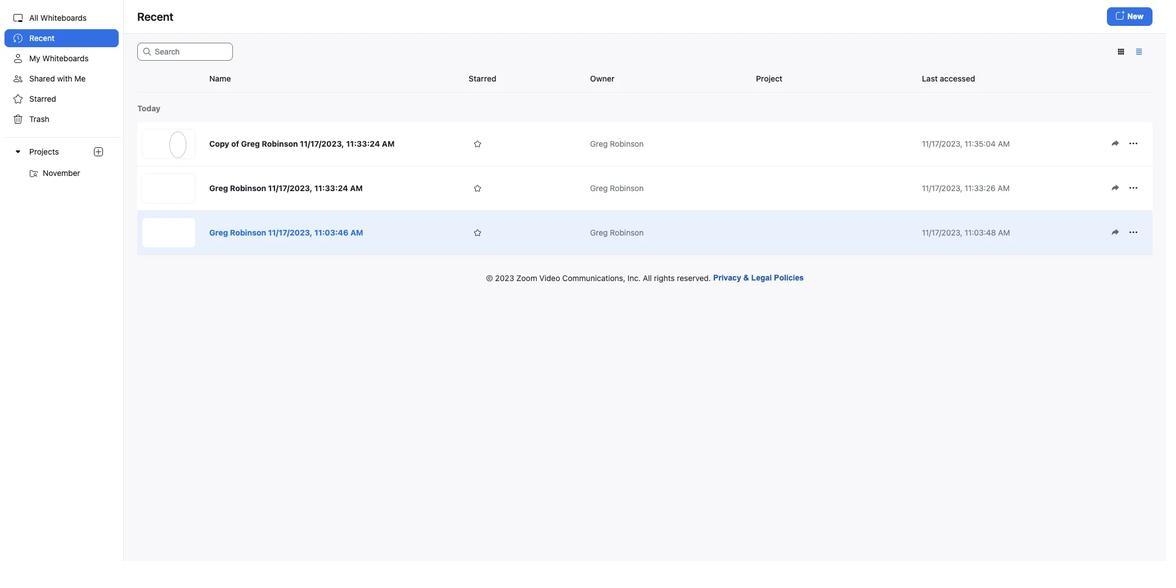 Task type: describe. For each thing, give the bounding box(es) containing it.
© 2023 zoom video communications, inc. all rights reserved. privacy & legal policies
[[486, 273, 804, 283]]

privacy
[[713, 273, 741, 282]]

trash
[[29, 114, 49, 124]]

copy
[[209, 139, 229, 149]]

greg robinson 11/17/2023, 11:33:24 am
[[209, 183, 363, 193]]

legal
[[751, 273, 772, 282]]

communications,
[[562, 273, 626, 283]]

november
[[43, 168, 80, 178]]

cell for 11/17/2023, 11:33:26 am
[[752, 167, 918, 211]]

name
[[209, 74, 231, 83]]

more options for copy of greg robinson 11/17/2023, 11:33:24 am image
[[1125, 138, 1143, 149]]

application for 11/17/2023, 11:33:26 am
[[1107, 179, 1148, 197]]

whiteboards for my whiteboards
[[42, 53, 89, 63]]

new button
[[1107, 7, 1153, 26]]

click to star the whiteboard greg robinson 11/17/2023, 11:33:24 am image
[[474, 183, 482, 193]]

my whiteboards menu item
[[5, 50, 119, 68]]

11:03:48
[[965, 228, 996, 237]]

whiteboards for all whiteboards
[[40, 13, 87, 23]]

share image for 11/17/2023, 11:33:26 am
[[1111, 183, 1120, 193]]

grid mode, not selected image
[[1112, 47, 1130, 57]]

with
[[57, 74, 72, 83]]

my
[[29, 53, 40, 63]]

starred menu item
[[5, 90, 119, 108]]

11:33:26
[[965, 183, 996, 193]]

starred inside menu item
[[29, 94, 56, 104]]

greg robinson 11/17/2023, 11:03:46 am
[[209, 228, 363, 237]]

zoom
[[516, 273, 537, 283]]

thumbnail of copy of greg robinson 11/17/2023, 11:33:24 am image
[[142, 129, 195, 159]]

menu item inside menu bar
[[0, 137, 123, 182]]

11:35:04
[[965, 139, 996, 149]]

recent inside menu item
[[29, 33, 55, 43]]

greg robinson for copy of greg robinson 11/17/2023, 11:33:24 am
[[590, 139, 644, 149]]



Task type: vqa. For each thing, say whether or not it's contained in the screenshot.
16, in You Nov 16, 8:02 AM (Edited)
no



Task type: locate. For each thing, give the bounding box(es) containing it.
0 vertical spatial application
[[1107, 135, 1148, 153]]

starred
[[469, 74, 497, 83], [29, 94, 56, 104]]

my whiteboards
[[29, 53, 89, 63]]

greg robinson
[[590, 139, 644, 149], [590, 183, 644, 193], [590, 228, 644, 237]]

1 vertical spatial all
[[643, 273, 652, 283]]

today
[[137, 104, 161, 113]]

1 greg robinson from the top
[[590, 139, 644, 149]]

1 vertical spatial greg robinson
[[590, 183, 644, 193]]

recent up my
[[29, 33, 55, 43]]

2 vertical spatial greg robinson
[[590, 228, 644, 237]]

1 share image from the top
[[1111, 183, 1120, 193]]

november menu item
[[5, 164, 119, 182]]

1 horizontal spatial recent
[[137, 10, 174, 23]]

&
[[744, 273, 749, 282]]

1 cell from the top
[[752, 122, 918, 167]]

robinson
[[262, 139, 298, 149], [610, 139, 644, 149], [230, 183, 266, 193], [610, 183, 644, 193], [230, 228, 266, 237], [610, 228, 644, 237]]

0 horizontal spatial starred
[[29, 94, 56, 104]]

filled image
[[14, 34, 23, 43]]

shared with me
[[29, 74, 86, 83]]

1 vertical spatial whiteboards
[[42, 53, 89, 63]]

11/17/2023, 11:33:26 am
[[922, 183, 1010, 193]]

0 horizontal spatial all
[[29, 13, 38, 23]]

cell for 11/17/2023, 11:35:04 am
[[752, 122, 918, 167]]

2023
[[495, 273, 514, 283]]

2 vertical spatial application
[[1107, 224, 1148, 242]]

all inside menu item
[[29, 13, 38, 23]]

application
[[1107, 135, 1148, 153], [1107, 179, 1148, 197], [1107, 224, 1148, 242]]

list mode, selected image
[[1130, 47, 1148, 57]]

accessed
[[940, 74, 975, 83]]

cell for 11/17/2023, 11:03:48 am
[[752, 211, 918, 255]]

new
[[1128, 12, 1144, 21]]

0 horizontal spatial recent
[[29, 33, 55, 43]]

privacy & legal policies button
[[713, 269, 804, 287]]

thumbnail of greg robinson 11/17/2023, 11:33:24 am image
[[142, 174, 195, 203]]

11:03:46
[[314, 228, 349, 237]]

recent menu item
[[5, 29, 119, 47]]

recent up "search" text box
[[137, 10, 174, 23]]

more options for greg robinson 11/17/2023, 11:33:24 am image
[[1125, 183, 1143, 193]]

of
[[231, 139, 239, 149]]

3 greg robinson from the top
[[590, 228, 644, 237]]

shared with me menu item
[[5, 70, 119, 88]]

owner
[[590, 74, 615, 83]]

projects
[[29, 147, 59, 157]]

all whiteboards menu item
[[5, 9, 119, 27]]

2 greg robinson from the top
[[590, 183, 644, 193]]

©
[[486, 273, 493, 283]]

0 vertical spatial all
[[29, 13, 38, 23]]

whiteboards up recent menu item
[[40, 13, 87, 23]]

trash menu item
[[5, 110, 119, 128]]

0 vertical spatial share image
[[1111, 183, 1120, 193]]

application for 11/17/2023, 11:03:48 am
[[1107, 224, 1148, 242]]

last
[[922, 74, 938, 83]]

greg robinson for greg robinson 11/17/2023, 11:33:24 am
[[590, 183, 644, 193]]

0 vertical spatial greg robinson
[[590, 139, 644, 149]]

application up more options for greg robinson 11/17/2023, 11:03:46 am icon
[[1107, 179, 1148, 197]]

share image left "more options for greg robinson 11/17/2023, 11:33:24 am" image
[[1111, 183, 1120, 193]]

share image left more options for greg robinson 11/17/2023, 11:03:46 am icon
[[1111, 227, 1120, 237]]

menu item
[[0, 137, 123, 182]]

menu item containing projects
[[0, 137, 123, 182]]

thumbnail of greg robinson 11/17/2023, 11:03:46 am image
[[142, 218, 195, 248]]

all whiteboards
[[29, 13, 87, 23]]

shared
[[29, 74, 55, 83]]

2 share image from the top
[[1111, 227, 1120, 237]]

application for 11/17/2023, 11:35:04 am
[[1107, 135, 1148, 153]]

all right inc.
[[643, 273, 652, 283]]

rights
[[654, 273, 675, 283]]

inc.
[[628, 273, 641, 283]]

policies
[[774, 273, 804, 282]]

1 horizontal spatial all
[[643, 273, 652, 283]]

2 cell from the top
[[752, 167, 918, 211]]

1 vertical spatial 11:33:24
[[314, 183, 348, 193]]

0 vertical spatial whiteboards
[[40, 13, 87, 23]]

1 application from the top
[[1107, 135, 1148, 153]]

me
[[74, 74, 86, 83]]

share image
[[1111, 183, 1120, 193], [1111, 227, 1120, 237]]

1 vertical spatial share image
[[1111, 227, 1120, 237]]

more options for greg robinson 11/17/2023, 11:03:46 am image
[[1125, 227, 1143, 237]]

cell
[[752, 122, 918, 167], [752, 167, 918, 211], [752, 211, 918, 255]]

application up "more options for greg robinson 11/17/2023, 11:33:24 am" image
[[1107, 135, 1148, 153]]

november image
[[29, 170, 38, 179]]

video
[[540, 273, 560, 283]]

whiteboards
[[40, 13, 87, 23], [42, 53, 89, 63]]

1 horizontal spatial starred
[[469, 74, 497, 83]]

project
[[756, 74, 783, 83]]

11:33:24
[[346, 139, 380, 149], [314, 183, 348, 193]]

menu bar
[[0, 0, 124, 562]]

am
[[382, 139, 395, 149], [998, 139, 1010, 149], [350, 183, 363, 193], [998, 183, 1010, 193], [351, 228, 363, 237], [998, 228, 1010, 237]]

menu bar containing all whiteboards
[[0, 0, 124, 562]]

recent
[[137, 10, 174, 23], [29, 33, 55, 43]]

whiteboards up with
[[42, 53, 89, 63]]

11/17/2023,
[[300, 139, 344, 149], [922, 139, 963, 149], [268, 183, 312, 193], [922, 183, 963, 193], [268, 228, 312, 237], [922, 228, 963, 237]]

click to star the whiteboard copy of greg robinson 11/17/2023, 11:33:24 am image
[[474, 139, 482, 149]]

Search text field
[[137, 43, 233, 61]]

copy of greg robinson 11/17/2023, 11:33:24 am
[[209, 139, 395, 149]]

1 vertical spatial application
[[1107, 179, 1148, 197]]

all up recent menu item
[[29, 13, 38, 23]]

greg
[[241, 139, 260, 149], [590, 139, 608, 149], [209, 183, 228, 193], [590, 183, 608, 193], [209, 228, 228, 237], [590, 228, 608, 237]]

last accessed
[[922, 74, 975, 83]]

share image for 11/17/2023, 11:03:48 am
[[1111, 227, 1120, 237]]

click to star the whiteboard greg robinson 11/17/2023, 11:03:46 am image
[[474, 228, 482, 238]]

0 vertical spatial recent
[[137, 10, 174, 23]]

greg robinson for greg robinson 11/17/2023, 11:03:46 am
[[590, 228, 644, 237]]

reserved.
[[677, 273, 711, 283]]

2 application from the top
[[1107, 179, 1148, 197]]

1 vertical spatial recent
[[29, 33, 55, 43]]

11/17/2023, 11:35:04 am
[[922, 139, 1010, 149]]

11/17/2023, 11:03:48 am
[[922, 228, 1010, 237]]

3 application from the top
[[1107, 224, 1148, 242]]

share image
[[1111, 138, 1120, 149]]

all
[[29, 13, 38, 23], [643, 273, 652, 283]]

application down "more options for greg robinson 11/17/2023, 11:33:24 am" image
[[1107, 224, 1148, 242]]

3 cell from the top
[[752, 211, 918, 255]]

1 vertical spatial starred
[[29, 94, 56, 104]]

0 vertical spatial starred
[[469, 74, 497, 83]]

0 vertical spatial 11:33:24
[[346, 139, 380, 149]]



